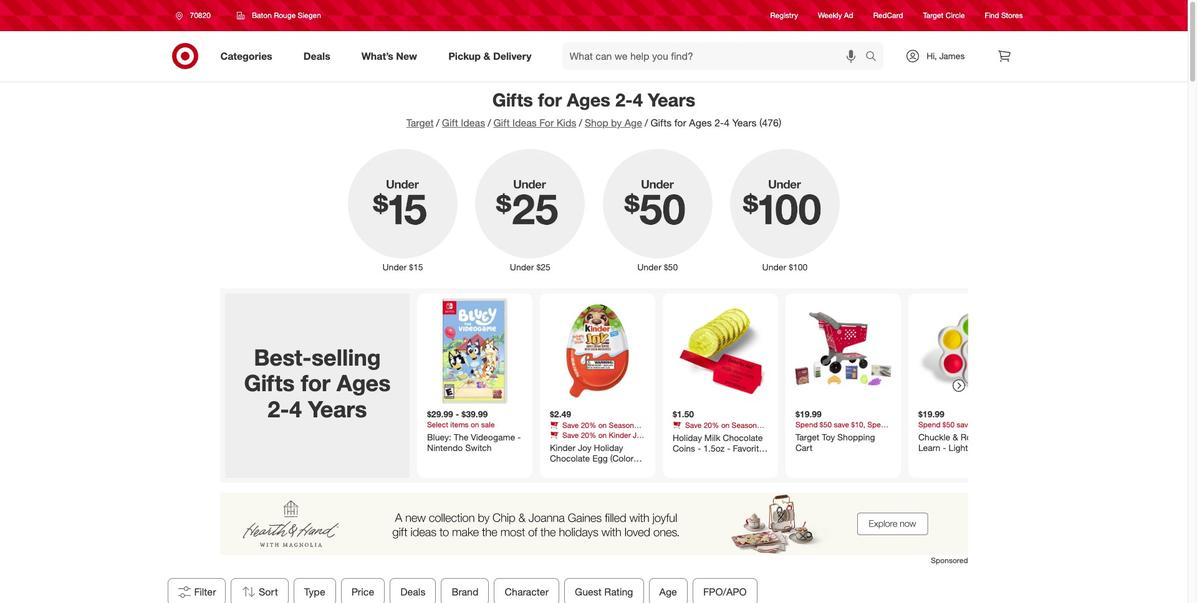 Task type: locate. For each thing, give the bounding box(es) containing it.
0 vertical spatial 4
[[633, 89, 643, 111]]

2 horizontal spatial ages
[[689, 117, 712, 129]]

0 horizontal spatial deals
[[304, 50, 330, 62]]

target toy shopping cart
[[795, 432, 875, 453]]

gifts for ages 2-4 years target / gift ideas / gift ideas for kids / shop by age / gifts for ages 2-4 years (476)
[[406, 89, 782, 129]]

20% up save 20% on kinder joy holiday chocolate egg
[[581, 421, 596, 430]]

redcard
[[874, 11, 903, 20]]

years down what can we help you find? suggestions appear below search box
[[648, 89, 696, 111]]

1 $19.99 from the left
[[795, 409, 822, 420]]

holiday up egg
[[594, 442, 623, 453]]

1 horizontal spatial ideas
[[513, 117, 537, 129]]

2 vertical spatial gifts
[[244, 370, 294, 397]]

1 vertical spatial joy
[[578, 442, 591, 453]]

gifts inside best-selling gifts for ages 2-4 years
[[244, 370, 294, 397]]

on up holiday milk chocolate coins - 1.5oz - favorite day™
[[721, 421, 730, 430]]

1 vertical spatial age
[[659, 586, 677, 599]]

under left $15
[[383, 262, 407, 273]]

ages inside best-selling gifts for ages 2-4 years
[[336, 370, 390, 397]]

save inside save 20% on kinder joy holiday chocolate egg
[[562, 431, 579, 440]]

target toy shopping cart image
[[790, 299, 896, 404]]

kinder
[[609, 431, 631, 440], [550, 442, 575, 453]]

categories
[[220, 50, 272, 62]]

under for under $15
[[383, 262, 407, 273]]

20% up the 'kinder joy holiday chocolate egg (colors may vary) - 0.7oz'
[[581, 431, 596, 440]]

candy up the coins
[[673, 430, 693, 439]]

0 horizontal spatial target
[[406, 117, 434, 129]]

bluey: the videogame - nintendo switch image
[[422, 299, 527, 404]]

under $25 link
[[467, 147, 594, 274]]

1 snacks from the left
[[579, 430, 602, 439]]

deals
[[304, 50, 330, 62], [400, 586, 425, 599]]

seasonal up favorite
[[732, 421, 762, 430]]

pickup
[[448, 50, 481, 62]]

target inside the target circle link
[[923, 11, 944, 20]]

target
[[923, 11, 944, 20], [406, 117, 434, 129], [795, 432, 819, 442]]

0 horizontal spatial age
[[625, 117, 642, 129]]

1 horizontal spatial seasonal
[[732, 421, 762, 430]]

1 horizontal spatial gift
[[494, 117, 510, 129]]

/ right by
[[645, 117, 648, 129]]

1 vertical spatial 2-
[[715, 117, 724, 129]]

1 horizontal spatial joy
[[633, 431, 644, 440]]

4 / from the left
[[645, 117, 648, 129]]

joy up vary)
[[578, 442, 591, 453]]

3 under from the left
[[637, 262, 662, 273]]

0 horizontal spatial 2-
[[267, 396, 289, 423]]

target link
[[406, 117, 434, 129]]

2 vertical spatial 4
[[289, 396, 302, 423]]

2 vertical spatial for
[[301, 370, 330, 397]]

1 horizontal spatial $19.99
[[918, 409, 944, 420]]

kinder inside the 'kinder joy holiday chocolate egg (colors may vary) - 0.7oz'
[[550, 442, 575, 453]]

1 gift from the left
[[442, 117, 458, 129]]

& up lights,
[[953, 432, 958, 442]]

$29.99 - $39.99 select items on sale bluey: the videogame - nintendo switch
[[427, 409, 521, 453]]

4 left (476)
[[724, 117, 730, 129]]

2 candy from the left
[[673, 430, 693, 439]]

age
[[625, 117, 642, 129], [659, 586, 677, 599]]

0 vertical spatial chocolate
[[723, 432, 763, 443]]

candy
[[550, 430, 570, 439], [673, 430, 693, 439]]

find
[[985, 11, 999, 20]]

deals down siegen
[[304, 50, 330, 62]]

gifts
[[492, 89, 533, 111], [651, 117, 672, 129], [244, 370, 294, 397]]

deals for deals link
[[304, 50, 330, 62]]

0 horizontal spatial snacks
[[579, 430, 602, 439]]

stores
[[1002, 11, 1023, 20]]

1 horizontal spatial age
[[659, 586, 677, 599]]

0 vertical spatial joy
[[633, 431, 644, 440]]

0 horizontal spatial holiday
[[594, 442, 623, 453]]

for
[[540, 117, 554, 129]]

filter
[[194, 586, 216, 599]]

candy up holiday
[[550, 430, 570, 439]]

holiday inside the 'kinder joy holiday chocolate egg (colors may vary) - 0.7oz'
[[594, 442, 623, 453]]

2 vertical spatial 2-
[[267, 396, 289, 423]]

0 horizontal spatial kinder
[[550, 442, 575, 453]]

0 horizontal spatial joy
[[578, 442, 591, 453]]

& right the pickup
[[484, 50, 490, 62]]

/ right 'gift ideas' link
[[488, 117, 491, 129]]

- up sensory!
[[943, 443, 946, 453]]

chocolate up favorite
[[723, 432, 763, 443]]

0 vertical spatial deals
[[304, 50, 330, 62]]

1 horizontal spatial snacks
[[702, 430, 725, 439]]

chocolate up vary)
[[550, 453, 590, 464]]

- inside chuckle & roar pop it & learn - lights, sounds, sensory!
[[943, 443, 946, 453]]

1 vertical spatial target
[[406, 117, 434, 129]]

gift right target 'link'
[[442, 117, 458, 129]]

under left $25
[[510, 262, 534, 273]]

2- up by
[[616, 89, 633, 111]]

type
[[304, 586, 325, 599]]

1 vertical spatial chocolate
[[550, 453, 590, 464]]

under for under $50
[[637, 262, 662, 273]]

0 vertical spatial kinder
[[609, 431, 631, 440]]

deals inside button
[[400, 586, 425, 599]]

gift
[[442, 117, 458, 129], [494, 117, 510, 129]]

target circle
[[923, 11, 965, 20]]

new
[[396, 50, 417, 62]]

fpo/apo button
[[693, 579, 757, 604]]

0 vertical spatial years
[[648, 89, 696, 111]]

save 20% on seasonal candy & snacks up 1.5oz
[[673, 421, 762, 439]]

0 vertical spatial age
[[625, 117, 642, 129]]

under $15 link
[[339, 147, 467, 274]]

1 / from the left
[[436, 117, 440, 129]]

0 vertical spatial ages
[[567, 89, 610, 111]]

holiday up the coins
[[673, 432, 702, 443]]

save 20% on seasonal candy & snacks up the chocolate in the bottom of the page
[[550, 421, 640, 439]]

2 vertical spatial ages
[[336, 370, 390, 397]]

ages
[[567, 89, 610, 111], [689, 117, 712, 129], [336, 370, 390, 397]]

joy right egg
[[633, 431, 644, 440]]

registry link
[[771, 10, 798, 21]]

20%
[[581, 421, 596, 430], [704, 421, 719, 430], [581, 431, 596, 440]]

$19.99 up cart
[[795, 409, 822, 420]]

joy inside save 20% on kinder joy holiday chocolate egg
[[633, 431, 644, 440]]

70820 button
[[167, 4, 224, 27]]

favorite
[[733, 443, 764, 454]]

0 horizontal spatial years
[[308, 396, 367, 423]]

best-
[[254, 344, 311, 371]]

1 horizontal spatial for
[[538, 89, 562, 111]]

kinder up may on the bottom of the page
[[550, 442, 575, 453]]

rating
[[604, 586, 633, 599]]

0 vertical spatial 2-
[[616, 89, 633, 111]]

1 vertical spatial years
[[733, 117, 757, 129]]

nintendo
[[427, 443, 463, 453]]

2- left (476)
[[715, 117, 724, 129]]

delivery
[[493, 50, 532, 62]]

deals right price
[[400, 586, 425, 599]]

0.7oz
[[596, 464, 617, 475]]

1 horizontal spatial chocolate
[[723, 432, 763, 443]]

/ right kids
[[579, 117, 582, 129]]

$50
[[664, 262, 678, 273]]

under left $100
[[762, 262, 787, 273]]

shop by age link
[[585, 117, 642, 129]]

1 horizontal spatial deals
[[400, 586, 425, 599]]

(476)
[[760, 117, 782, 129]]

age right rating
[[659, 586, 677, 599]]

1 horizontal spatial save 20% on seasonal candy & snacks
[[673, 421, 762, 439]]

$19.99 up the chuckle
[[918, 409, 944, 420]]

1 seasonal from the left
[[609, 421, 640, 430]]

2- down best-
[[267, 396, 289, 423]]

categories link
[[210, 42, 288, 70]]

pickup & delivery link
[[438, 42, 547, 70]]

pop
[[981, 432, 997, 442]]

1 horizontal spatial kinder
[[609, 431, 631, 440]]

target up cart
[[795, 432, 819, 442]]

- down egg
[[590, 464, 594, 475]]

price button
[[341, 579, 385, 604]]

0 horizontal spatial seasonal
[[609, 421, 640, 430]]

on
[[470, 420, 479, 429], [598, 421, 607, 430], [721, 421, 730, 430], [598, 431, 607, 440]]

on left egg
[[598, 431, 607, 440]]

snacks up 1.5oz
[[702, 430, 725, 439]]

ideas right target 'link'
[[461, 117, 485, 129]]

1 horizontal spatial gifts
[[492, 89, 533, 111]]

holiday inside holiday milk chocolate coins - 1.5oz - favorite day™
[[673, 432, 702, 443]]

may
[[550, 464, 566, 475]]

1 horizontal spatial candy
[[673, 430, 693, 439]]

gift right 'gift ideas' link
[[494, 117, 510, 129]]

joy
[[633, 431, 644, 440], [578, 442, 591, 453]]

2 / from the left
[[488, 117, 491, 129]]

0 horizontal spatial candy
[[550, 430, 570, 439]]

target left 'gift ideas' link
[[406, 117, 434, 129]]

1 vertical spatial deals
[[400, 586, 425, 599]]

snacks up the chocolate in the bottom of the page
[[579, 430, 602, 439]]

1 vertical spatial kinder
[[550, 442, 575, 453]]

- right the videogame
[[517, 432, 521, 442]]

0 horizontal spatial chocolate
[[550, 453, 590, 464]]

chocolate inside the 'kinder joy holiday chocolate egg (colors may vary) - 0.7oz'
[[550, 453, 590, 464]]

chuckle & roar pop it & learn - lights, sounds, sensory! image
[[913, 299, 1019, 404]]

2 ideas from the left
[[513, 117, 537, 129]]

sort
[[259, 586, 278, 599]]

ad
[[844, 11, 854, 20]]

1 horizontal spatial target
[[795, 432, 819, 442]]

holiday
[[673, 432, 702, 443], [594, 442, 623, 453]]

2 vertical spatial years
[[308, 396, 367, 423]]

2 horizontal spatial gifts
[[651, 117, 672, 129]]

under left '$50' at the top of page
[[637, 262, 662, 273]]

3 / from the left
[[579, 117, 582, 129]]

2 $19.99 from the left
[[918, 409, 944, 420]]

for
[[538, 89, 562, 111], [675, 117, 687, 129], [301, 370, 330, 397]]

2 snacks from the left
[[702, 430, 725, 439]]

items
[[450, 420, 468, 429]]

brand button
[[441, 579, 489, 604]]

1 candy from the left
[[550, 430, 570, 439]]

baton
[[252, 11, 272, 20]]

/ right target 'link'
[[436, 117, 440, 129]]

1 vertical spatial gifts
[[651, 117, 672, 129]]

0 horizontal spatial gift
[[442, 117, 458, 129]]

chocolate
[[723, 432, 763, 443], [550, 453, 590, 464]]

toy
[[822, 432, 835, 442]]

2 horizontal spatial target
[[923, 11, 944, 20]]

0 horizontal spatial for
[[301, 370, 330, 397]]

1 horizontal spatial holiday
[[673, 432, 702, 443]]

$25
[[537, 262, 551, 273]]

-
[[455, 409, 459, 420], [517, 432, 521, 442], [943, 443, 946, 453], [697, 443, 701, 454], [727, 443, 730, 454], [590, 464, 594, 475]]

kinder up (colors
[[609, 431, 631, 440]]

price
[[351, 586, 374, 599]]

seasonal up egg
[[609, 421, 640, 430]]

0 horizontal spatial 4
[[289, 396, 302, 423]]

sensory!
[[918, 454, 953, 464]]

0 vertical spatial target
[[923, 11, 944, 20]]

0 vertical spatial for
[[538, 89, 562, 111]]

0 horizontal spatial ages
[[336, 370, 390, 397]]

2 under from the left
[[510, 262, 534, 273]]

age right by
[[625, 117, 642, 129]]

seasonal
[[609, 421, 640, 430], [732, 421, 762, 430]]

years down selling
[[308, 396, 367, 423]]

on down $39.99
[[470, 420, 479, 429]]

0 horizontal spatial gifts
[[244, 370, 294, 397]]

1 vertical spatial 4
[[724, 117, 730, 129]]

target left the circle
[[923, 11, 944, 20]]

under
[[383, 262, 407, 273], [510, 262, 534, 273], [637, 262, 662, 273], [762, 262, 787, 273]]

target inside target toy shopping cart
[[795, 432, 819, 442]]

4 up shop by age link
[[633, 89, 643, 111]]

1 horizontal spatial ages
[[567, 89, 610, 111]]

on up save 20% on kinder joy holiday chocolate egg
[[598, 421, 607, 430]]

- inside the 'kinder joy holiday chocolate egg (colors may vary) - 0.7oz'
[[590, 464, 594, 475]]

age inside gifts for ages 2-4 years target / gift ideas / gift ideas for kids / shop by age / gifts for ages 2-4 years (476)
[[625, 117, 642, 129]]

0 horizontal spatial $19.99
[[795, 409, 822, 420]]

1 horizontal spatial 2-
[[616, 89, 633, 111]]

joy inside the 'kinder joy holiday chocolate egg (colors may vary) - 0.7oz'
[[578, 442, 591, 453]]

years left (476)
[[733, 117, 757, 129]]

2 vertical spatial target
[[795, 432, 819, 442]]

ideas left for
[[513, 117, 537, 129]]

4 under from the left
[[762, 262, 787, 273]]

$19.99 for chuckle
[[918, 409, 944, 420]]

2 horizontal spatial for
[[675, 117, 687, 129]]

& left milk at the bottom of the page
[[695, 430, 700, 439]]

1 under from the left
[[383, 262, 407, 273]]

4 down best-
[[289, 396, 302, 423]]

cart
[[795, 443, 812, 453]]

0 horizontal spatial ideas
[[461, 117, 485, 129]]

2 save 20% on seasonal candy & snacks from the left
[[673, 421, 762, 439]]

gift ideas for kids link
[[494, 117, 576, 129]]

0 horizontal spatial save 20% on seasonal candy & snacks
[[550, 421, 640, 439]]

kinder joy holiday chocolate egg (colors may vary) - 0.7oz
[[550, 442, 638, 475]]



Task type: describe. For each thing, give the bounding box(es) containing it.
$19.99 for target
[[795, 409, 822, 420]]

1 ideas from the left
[[461, 117, 485, 129]]

$29.99
[[427, 409, 453, 420]]

guest
[[575, 586, 601, 599]]

chocolate
[[576, 440, 609, 449]]

& up holiday
[[572, 430, 577, 439]]

on inside save 20% on kinder joy holiday chocolate egg
[[598, 431, 607, 440]]

2- inside best-selling gifts for ages 2-4 years
[[267, 396, 289, 423]]

sale
[[481, 420, 495, 429]]

selling
[[311, 344, 381, 371]]

brand
[[452, 586, 478, 599]]

kids
[[557, 117, 576, 129]]

find stores link
[[985, 10, 1023, 21]]

siegen
[[298, 11, 321, 20]]

20% inside save 20% on kinder joy holiday chocolate egg
[[581, 431, 596, 440]]

$100
[[789, 262, 808, 273]]

for inside best-selling gifts for ages 2-4 years
[[301, 370, 330, 397]]

What can we help you find? suggestions appear below search field
[[562, 42, 869, 70]]

target circle link
[[923, 10, 965, 21]]

target for target toy shopping cart
[[795, 432, 819, 442]]

rouge
[[274, 11, 296, 20]]

circle
[[946, 11, 965, 20]]

- right 1.5oz
[[727, 443, 730, 454]]

2 horizontal spatial 2-
[[715, 117, 724, 129]]

search button
[[860, 42, 890, 72]]

shopping
[[837, 432, 875, 442]]

filter button
[[167, 579, 226, 604]]

character button
[[494, 579, 559, 604]]

weekly ad
[[818, 11, 854, 20]]

holiday milk chocolate coins - 1.5oz - favorite day™
[[673, 432, 764, 465]]

$15
[[409, 262, 423, 273]]

egg
[[611, 440, 624, 449]]

2 gift from the left
[[494, 117, 510, 129]]

1 vertical spatial for
[[675, 117, 687, 129]]

2 horizontal spatial years
[[733, 117, 757, 129]]

sounds,
[[977, 443, 1009, 453]]

egg
[[592, 453, 608, 464]]

1 vertical spatial ages
[[689, 117, 712, 129]]

weekly
[[818, 11, 842, 20]]

hi, james
[[927, 51, 965, 61]]

day™
[[673, 454, 693, 465]]

what's new link
[[351, 42, 433, 70]]

- up the items
[[455, 409, 459, 420]]

0 vertical spatial gifts
[[492, 89, 533, 111]]

vary)
[[569, 464, 588, 475]]

milk
[[704, 432, 720, 443]]

carousel region
[[220, 289, 1024, 483]]

years inside best-selling gifts for ages 2-4 years
[[308, 396, 367, 423]]

4 inside best-selling gifts for ages 2-4 years
[[289, 396, 302, 423]]

weekly ad link
[[818, 10, 854, 21]]

hi,
[[927, 51, 937, 61]]

- left 1.5oz
[[697, 443, 701, 454]]

$2.49
[[550, 409, 571, 420]]

kinder joy holiday chocolate egg (colors may vary) - 0.7oz image
[[545, 299, 650, 404]]

select
[[427, 420, 448, 429]]

what's
[[362, 50, 393, 62]]

1.5oz
[[703, 443, 725, 454]]

pickup & delivery
[[448, 50, 532, 62]]

deals button
[[390, 579, 436, 604]]

& right it
[[1007, 432, 1012, 442]]

chuckle
[[918, 432, 950, 442]]

under for under $25
[[510, 262, 534, 273]]

under $15
[[383, 262, 423, 273]]

(colors
[[610, 453, 638, 464]]

registry
[[771, 11, 798, 20]]

coins
[[673, 443, 695, 454]]

kinder inside save 20% on kinder joy holiday chocolate egg
[[609, 431, 631, 440]]

lights,
[[949, 443, 974, 453]]

save 20% on kinder joy holiday chocolate egg
[[550, 431, 644, 449]]

what's new
[[362, 50, 417, 62]]

2 seasonal from the left
[[732, 421, 762, 430]]

the
[[454, 432, 468, 442]]

sort button
[[231, 579, 288, 604]]

type button
[[293, 579, 336, 604]]

1 horizontal spatial years
[[648, 89, 696, 111]]

under $25
[[510, 262, 551, 273]]

baton rouge siegen button
[[229, 4, 329, 27]]

on inside $29.99 - $39.99 select items on sale bluey: the videogame - nintendo switch
[[470, 420, 479, 429]]

chuckle & roar pop it & learn - lights, sounds, sensory!
[[918, 432, 1012, 464]]

sponsored
[[931, 556, 968, 566]]

shop
[[585, 117, 608, 129]]

redcard link
[[874, 10, 903, 21]]

20% up milk at the bottom of the page
[[704, 421, 719, 430]]

1 horizontal spatial 4
[[633, 89, 643, 111]]

chocolate inside holiday milk chocolate coins - 1.5oz - favorite day™
[[723, 432, 763, 443]]

under for under $100
[[762, 262, 787, 273]]

holiday milk chocolate coins - 1.5oz - favorite day™ image
[[668, 299, 773, 404]]

advertisement region
[[220, 493, 968, 556]]

deals link
[[293, 42, 346, 70]]

roar
[[961, 432, 979, 442]]

bluey:
[[427, 432, 451, 442]]

deals for deals button at the bottom
[[400, 586, 425, 599]]

holiday
[[550, 440, 574, 449]]

by
[[611, 117, 622, 129]]

$1.50
[[673, 409, 694, 420]]

2 horizontal spatial 4
[[724, 117, 730, 129]]

learn
[[918, 443, 940, 453]]

1 save 20% on seasonal candy & snacks from the left
[[550, 421, 640, 439]]

$39.99
[[461, 409, 488, 420]]

best-selling gifts for ages 2-4 years
[[244, 344, 390, 423]]

70820
[[190, 11, 211, 20]]

under $50
[[637, 262, 678, 273]]

age inside button
[[659, 586, 677, 599]]

age button
[[649, 579, 688, 604]]

videogame
[[471, 432, 515, 442]]

find stores
[[985, 11, 1023, 20]]

gift ideas link
[[442, 117, 485, 129]]

fpo/apo
[[703, 586, 747, 599]]

character
[[505, 586, 549, 599]]

target for target circle
[[923, 11, 944, 20]]

target inside gifts for ages 2-4 years target / gift ideas / gift ideas for kids / shop by age / gifts for ages 2-4 years (476)
[[406, 117, 434, 129]]

under $100
[[762, 262, 808, 273]]



Task type: vqa. For each thing, say whether or not it's contained in the screenshot.
WHEN inside the "$5.00 when purchased online"
no



